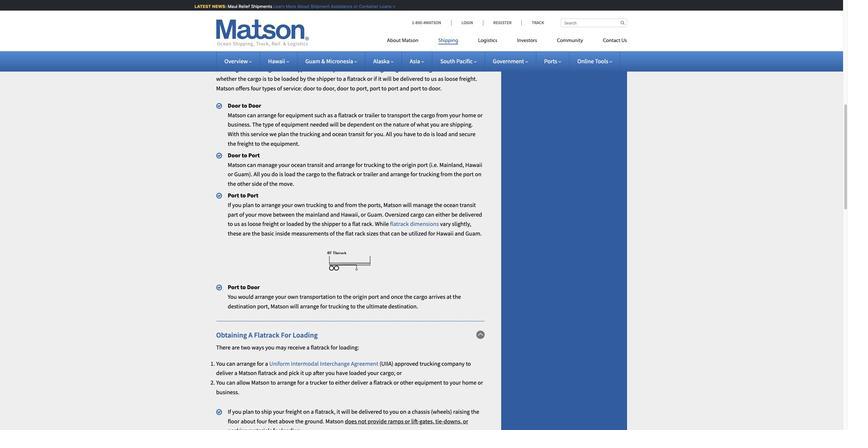 Task type: vqa. For each thing, say whether or not it's contained in the screenshot.
Matson in the Door To Door Matson Can Arrange For Equipment Such As A Flatrack Or Trailer To Transport The Cargo From Your Home Or Business. The Type Of Equipment Needed Will Be Dependent On The Nature Of What You Are Shipping. With This Service We Plan The Trucking And Ocean Transit For You. All You Have To Do Is Load And Secure The Freight To The Equipment.
yes



Task type: locate. For each thing, give the bounding box(es) containing it.
cargo inside door to door matson can arrange for equipment such as a flatrack or trailer to transport the cargo from your home or business. the type of equipment needed will be dependent on the nature of what you are shipping. with this service we plan the trucking and ocean transit for you. all you have to do is load and secure the freight to the equipment.
[[421, 111, 435, 119]]

equipment up equipment.
[[281, 121, 309, 128]]

home inside the you can allow matson to arrange for a trucker to either deliver a flatrack or other equipment to your home or business.
[[463, 379, 477, 387]]

1 vertical spatial all
[[254, 171, 260, 178]]

Search search field
[[561, 19, 627, 27]]

2 vertical spatial transit
[[460, 201, 476, 209]]

loaded inside the (uiia) approved trucking company to deliver a matson flatrack and pick it up after you have loaded your cargo; or
[[349, 369, 367, 377]]

plan inside door to door matson can arrange for equipment such as a flatrack or trailer to transport the cargo from your home or business. the type of equipment needed will be dependent on the nature of what you are shipping. with this service we plan the trucking and ocean transit for you. all you have to do is load and secure the freight to the equipment.
[[278, 130, 289, 138]]

0 horizontal spatial load
[[285, 171, 296, 178]]

service inside door to door matson can arrange for equipment such as a flatrack or trailer to transport the cargo from your home or business. the type of equipment needed will be dependent on the nature of what you are shipping. with this service we plan the trucking and ocean transit for you. all you have to do is load and secure the freight to the equipment.
[[251, 130, 268, 138]]

it left up
[[301, 369, 304, 377]]

a down hawaii, at the left
[[348, 220, 351, 228]]

business. inside door to door matson can arrange for equipment such as a flatrack or trailer to transport the cargo from your home or business. the type of equipment needed will be dependent on the nature of what you are shipping. with this service we plan the trucking and ocean transit for you. all you have to do is load and secure the freight to the equipment.
[[228, 121, 251, 128]]

1 vertical spatial oversized
[[385, 211, 409, 218]]

loaded inside port to port if you plan to arrange your own trucking to and from the ports, matson will manage the ocean transit part of your move between the mainland and hawaii, or guam. oversized cargo can either be delivered to us as loose freight or loaded by the shipper to a flat rack. while
[[287, 220, 304, 228]]

move
[[258, 211, 272, 218]]

4matson
[[424, 20, 442, 26]]

1 vertical spatial plan
[[243, 201, 254, 209]]

us up 'these'
[[234, 220, 240, 228]]

door
[[304, 85, 315, 92], [337, 85, 349, 92]]

for inside vary slightly, these are the basic inside measurements of the flat rack sizes that can be utilized for hawaii and guam.
[[429, 230, 436, 237]]

0 vertical spatial trailer
[[365, 111, 380, 119]]

2 vertical spatial is
[[279, 171, 283, 178]]

2 vertical spatial you
[[216, 379, 225, 387]]

2 horizontal spatial ocean
[[444, 201, 459, 209]]

type down guam
[[296, 65, 307, 73]]

1 horizontal spatial is
[[279, 171, 283, 178]]

0 vertical spatial based
[[276, 56, 291, 64]]

1 horizontal spatial port,
[[357, 85, 369, 92]]

freight.
[[460, 75, 478, 83]]

receive
[[288, 344, 306, 351]]

your inside door to port matson can manage your ocean transit and arrange for trucking to the origin port (i.e. mainland, hawaii or guam). all you do is load the cargo to the flatrack or trailer and arrange for trucking from the port on the other side of the move.
[[279, 161, 290, 169]]

matson inside port to door you would arrange your own transportation to the origin port and once the cargo arrives at the destination port, matson will arrange for trucking to the ultimate destination.
[[271, 303, 289, 310]]

calculated
[[249, 56, 275, 64]]

about matson link
[[387, 35, 429, 48]]

be left utilized
[[401, 230, 408, 237]]

deliver down agreement
[[351, 379, 368, 387]]

register link
[[483, 20, 522, 26]]

deliver down there
[[216, 369, 233, 377]]

door up "the"
[[249, 102, 261, 109]]

ocean up move.
[[291, 161, 306, 169]]

destination
[[228, 303, 256, 310]]

have inside door to door matson can arrange for equipment such as a flatrack or trailer to transport the cargo from your home or business. the type of equipment needed will be dependent on the nature of what you are shipping. with this service we plan the trucking and ocean transit for you. all you have to do is load and secure the freight to the equipment.
[[404, 130, 416, 138]]

once
[[391, 293, 403, 301]]

manage
[[257, 161, 278, 169], [413, 201, 433, 209]]

transit inside port to port if you plan to arrange your own trucking to and from the ports, matson will manage the ocean transit part of your move between the mainland and hawaii, or guam. oversized cargo can either be delivered to us as loose freight or loaded by the shipper to a flat rack. while
[[460, 201, 476, 209]]

port to door you would arrange your own transportation to the origin port and once the cargo arrives at the destination port, matson will arrange for trucking to the ultimate destination.
[[228, 283, 461, 310]]

door down with
[[228, 151, 241, 159]]

shipper down mainland
[[322, 220, 341, 228]]

1 vertical spatial port,
[[257, 303, 270, 310]]

1 horizontal spatial do
[[424, 130, 430, 138]]

flat
[[352, 220, 361, 228], [346, 230, 354, 237]]

0 vertical spatial loaded
[[282, 75, 299, 83]]

matson down the whether
[[216, 85, 235, 92]]

loaded
[[282, 75, 299, 83], [287, 220, 304, 228], [349, 369, 367, 377]]

port inside port to door you would arrange your own transportation to the origin port and once the cargo arrives at the destination port, matson will arrange for trucking to the ultimate destination.
[[228, 283, 239, 291]]

can up "the"
[[247, 111, 256, 119]]

type up we
[[263, 121, 274, 128]]

0 horizontal spatial either
[[335, 379, 350, 387]]

2 vertical spatial it
[[337, 408, 340, 416]]

arrange inside port to port if you plan to arrange your own trucking to and from the ports, matson will manage the ocean transit part of your move between the mainland and hawaii, or guam. oversized cargo can either be delivered to us as loose freight or loaded by the shipper to a flat rack. while
[[262, 201, 281, 209]]

delivered inside our rates are calculated based on the cargo dimensions. price depends on the overall length, width, height, and weight of the cargo and the type of service you select. handling charges are also figured based on whether the cargo is to be loaded by the shipper to a flatrack or if it will be delivered to us as loose freight. matson offers four types of service: door to door, door to port, port to port and port to door.
[[400, 75, 424, 83]]

door up 'would'
[[247, 283, 260, 291]]

port left door.
[[411, 85, 421, 92]]

1 vertical spatial manage
[[413, 201, 433, 209]]

either up vary
[[436, 211, 451, 218]]

ocean down dependent
[[333, 130, 347, 138]]

of up we
[[275, 121, 280, 128]]

0 vertical spatial service
[[315, 65, 332, 73]]

you inside the you can allow matson to arrange for a trucker to either deliver a flatrack or other equipment to your home or business.
[[216, 379, 225, 387]]

1 vertical spatial based
[[445, 65, 460, 73]]

own up between at left
[[294, 201, 305, 209]]

are left the shipping. at the top
[[441, 121, 449, 128]]

0 horizontal spatial origin
[[353, 293, 367, 301]]

be
[[274, 75, 280, 83], [393, 75, 399, 83], [340, 121, 346, 128], [452, 211, 458, 218], [401, 230, 408, 237], [352, 408, 358, 416]]

delivered down also
[[400, 75, 424, 83]]

0 horizontal spatial door
[[304, 85, 315, 92]]

loans
[[379, 4, 391, 9]]

about
[[241, 418, 256, 425]]

are inside door to door matson can arrange for equipment such as a flatrack or trailer to transport the cargo from your home or business. the type of equipment needed will be dependent on the nature of what you are shipping. with this service we plan the trucking and ocean transit for you. all you have to do is load and secure the freight to the equipment.
[[441, 121, 449, 128]]

from inside port to port if you plan to arrange your own trucking to and from the ports, matson will manage the ocean transit part of your move between the mainland and hawaii, or guam. oversized cargo can either be delivered to us as loose freight or loaded by the shipper to a flat rack. while
[[345, 201, 357, 209]]

you can arrange for a uniform intermodal interchange agreement
[[216, 360, 379, 368]]

do right guam).
[[272, 171, 278, 178]]

ocean up vary
[[444, 201, 459, 209]]

hawaii link
[[268, 57, 289, 65]]

0 vertical spatial shipper
[[317, 75, 336, 83]]

other inside door to port matson can manage your ocean transit and arrange for trucking to the origin port (i.e. mainland, hawaii or guam). all you do is load the cargo to the flatrack or trailer and arrange for trucking from the port on the other side of the move.
[[237, 180, 251, 188]]

it right if in the top left of the page
[[378, 75, 382, 83]]

2 vertical spatial freight
[[286, 408, 302, 416]]

2 horizontal spatial delivered
[[459, 211, 482, 218]]

a down 'select.'
[[343, 75, 346, 83]]

1 vertical spatial either
[[335, 379, 350, 387]]

if up floor
[[228, 408, 231, 416]]

by up measurements
[[305, 220, 311, 228]]

backtop image for obtaining a flatrack for loading
[[477, 331, 485, 339]]

home up the shipping. at the top
[[462, 111, 477, 119]]

hawaii up types
[[268, 57, 285, 65]]

either inside port to port if you plan to arrange your own trucking to and from the ports, matson will manage the ocean transit part of your move between the mainland and hawaii, or guam. oversized cargo can either be delivered to us as loose freight or loaded by the shipper to a flat rack. while
[[436, 211, 451, 218]]

of inside port to port if you plan to arrange your own trucking to and from the ports, matson will manage the ocean transit part of your move between the mainland and hawaii, or guam. oversized cargo can either be delivered to us as loose freight or loaded by the shipper to a flat rack. while
[[239, 211, 244, 218]]

1 vertical spatial is
[[431, 130, 435, 138]]

delivered up 'provide'
[[359, 408, 382, 416]]

your
[[450, 111, 461, 119], [279, 161, 290, 169], [282, 201, 293, 209], [246, 211, 257, 218], [275, 293, 287, 301], [368, 369, 379, 377], [450, 379, 461, 387], [273, 408, 285, 416]]

own inside port to door you would arrange your own transportation to the origin port and once the cargo arrives at the destination port, matson will arrange for trucking to the ultimate destination.
[[288, 293, 299, 301]]

the
[[252, 121, 262, 128]]

matson up with
[[228, 111, 246, 119]]

as up 'these'
[[241, 220, 247, 228]]

1 horizontal spatial deliver
[[351, 379, 368, 387]]

you left allow
[[216, 379, 225, 387]]

0 horizontal spatial it
[[301, 369, 304, 377]]

of right types
[[277, 85, 282, 92]]

can up guam).
[[247, 161, 256, 169]]

0 vertical spatial home
[[462, 111, 477, 119]]

by inside port to port if you plan to arrange your own trucking to and from the ports, matson will manage the ocean transit part of your move between the mainland and hawaii, or guam. oversized cargo can either be delivered to us as loose freight or loaded by the shipper to a flat rack. while
[[305, 220, 311, 228]]

you left 'would'
[[228, 293, 237, 301]]

trailer up dependent
[[365, 111, 380, 119]]

2 horizontal spatial it
[[378, 75, 382, 83]]

for
[[278, 111, 285, 119], [366, 130, 373, 138], [356, 161, 363, 169], [411, 171, 418, 178], [429, 230, 436, 237], [321, 303, 328, 310], [331, 344, 338, 351], [257, 360, 264, 368], [298, 379, 305, 387]]

1 vertical spatial ocean
[[291, 161, 306, 169]]

there are two ways you may receive a flatrack for loading:
[[216, 344, 359, 351]]

load inside door to door matson can arrange for equipment such as a flatrack or trailer to transport the cargo from your home or business. the type of equipment needed will be dependent on the nature of what you are shipping. with this service we plan the trucking and ocean transit for you. all you have to do is load and secure the freight to the equipment.
[[437, 130, 448, 138]]

load up move.
[[285, 171, 296, 178]]

2 vertical spatial equipment
[[415, 379, 442, 387]]

also
[[415, 65, 425, 73]]

have inside the (uiia) approved trucking company to deliver a matson flatrack and pick it up after you have loaded your cargo; or
[[336, 369, 348, 377]]

have down interchange
[[336, 369, 348, 377]]

be inside vary slightly, these are the basic inside measurements of the flat rack sizes that can be utilized for hawaii and guam.
[[401, 230, 408, 237]]

door
[[228, 102, 241, 109], [249, 102, 261, 109], [228, 151, 241, 159], [247, 283, 260, 291]]

are right 'these'
[[243, 230, 251, 237]]

0 vertical spatial ocean
[[333, 130, 347, 138]]

transit inside door to port matson can manage your ocean transit and arrange for trucking to the origin port (i.e. mainland, hawaii or guam). all you do is load the cargo to the flatrack or trailer and arrange for trucking from the port on the other side of the move.
[[307, 161, 324, 169]]

inside
[[275, 230, 290, 237]]

shipper inside our rates are calculated based on the cargo dimensions. price depends on the overall length, width, height, and weight of the cargo and the type of service you select. handling charges are also figured based on whether the cargo is to be loaded by the shipper to a flatrack or if it will be delivered to us as loose freight. matson offers four types of service: door to door, door to port, port to port and port to door.
[[317, 75, 336, 83]]

up
[[305, 369, 312, 377]]

1 if from the top
[[228, 201, 231, 209]]

1 vertical spatial four
[[257, 418, 267, 425]]

from down door.
[[437, 111, 448, 119]]

a up allow
[[235, 369, 238, 377]]

0 vertical spatial own
[[294, 201, 305, 209]]

2 backtop image from the top
[[477, 331, 485, 339]]

based down south pacific
[[445, 65, 460, 73]]

can inside vary slightly, these are the basic inside measurements of the flat rack sizes that can be utilized for hawaii and guam.
[[391, 230, 400, 237]]

dimensions.
[[325, 56, 355, 64]]

is up (i.e.
[[431, 130, 435, 138]]

ocean inside door to port matson can manage your ocean transit and arrange for trucking to the origin port (i.e. mainland, hawaii or guam). all you do is load the cargo to the flatrack or trailer and arrange for trucking from the port on the other side of the move.
[[291, 161, 306, 169]]

loaded down between at left
[[287, 220, 304, 228]]

hawaii
[[268, 57, 285, 65], [466, 161, 483, 169], [437, 230, 454, 237]]

alaska link
[[374, 57, 394, 65]]

freight inside port to port if you plan to arrange your own trucking to and from the ports, matson will manage the ocean transit part of your move between the mainland and hawaii, or guam. oversized cargo can either be delivered to us as loose freight or loaded by the shipper to a flat rack. while
[[263, 220, 279, 228]]

1 vertical spatial own
[[288, 293, 299, 301]]

0 horizontal spatial oversized
[[216, 43, 247, 52]]

of right side
[[263, 180, 268, 188]]

door,
[[323, 85, 336, 92]]

you inside the (uiia) approved trucking company to deliver a matson flatrack and pick it up after you have loaded your cargo; or
[[326, 369, 335, 377]]

about matson
[[387, 38, 419, 43]]

will inside our rates are calculated based on the cargo dimensions. price depends on the overall length, width, height, and weight of the cargo and the type of service you select. handling charges are also figured based on whether the cargo is to be loaded by the shipper to a flatrack or if it will be delivered to us as loose freight. matson offers four types of service: door to door, door to port, port to port and port to door.
[[383, 75, 392, 83]]

ports,
[[368, 201, 383, 209]]

about up alaska link
[[387, 38, 401, 43]]

will up for
[[290, 303, 299, 310]]

container
[[358, 4, 378, 9]]

0 horizontal spatial hawaii
[[268, 57, 285, 65]]

0 vertical spatial all
[[386, 130, 392, 138]]

track
[[532, 20, 545, 26]]

on inside door to port matson can manage your ocean transit and arrange for trucking to the origin port (i.e. mainland, hawaii or guam). all you do is load the cargo to the flatrack or trailer and arrange for trucking from the port on the other side of the move.
[[475, 171, 482, 178]]

0 vertical spatial either
[[436, 211, 451, 218]]

service:
[[283, 85, 302, 92]]

your inside the (uiia) approved trucking company to deliver a matson flatrack and pick it up after you have loaded your cargo; or
[[368, 369, 379, 377]]

towable cargo
[[228, 15, 264, 22]]

transit
[[349, 130, 365, 138], [307, 161, 324, 169], [460, 201, 476, 209]]

1 horizontal spatial as
[[328, 111, 333, 119]]

1 vertical spatial deliver
[[351, 379, 368, 387]]

0 horizontal spatial is
[[263, 75, 267, 83]]

service down &
[[315, 65, 332, 73]]

door right service:
[[304, 85, 315, 92]]

type inside door to door matson can arrange for equipment such as a flatrack or trailer to transport the cargo from your home or business. the type of equipment needed will be dependent on the nature of what you are shipping. with this service we plan the trucking and ocean transit for you. all you have to do is load and secure the freight to the equipment.
[[263, 121, 274, 128]]

have
[[404, 130, 416, 138], [336, 369, 348, 377]]

a inside our rates are calculated based on the cargo dimensions. price depends on the overall length, width, height, and weight of the cargo and the type of service you select. handling charges are also figured based on whether the cargo is to be loaded by the shipper to a flatrack or if it will be delivered to us as loose freight. matson offers four types of service: door to door, door to port, port to port and port to door.
[[343, 75, 346, 83]]

you can allow matson to arrange for a trucker to either deliver a flatrack or other equipment to your home or business.
[[216, 379, 483, 396]]

matson up allow
[[239, 369, 257, 377]]

1 vertical spatial load
[[285, 171, 296, 178]]

None search field
[[561, 19, 627, 27]]

flatrack dimensions
[[390, 220, 439, 228]]

equipment down the approved
[[415, 379, 442, 387]]

1 horizontal spatial us
[[431, 75, 437, 83]]

0 vertical spatial delivered
[[400, 75, 424, 83]]

gates,
[[420, 418, 435, 425]]

if inside if you plan to ship your freight on a flatrack, it will be delivered to you on a chassis (wheels) raising the floor about four feet above the ground. matson
[[228, 408, 231, 416]]

contact
[[603, 38, 621, 43]]

port down mainland,
[[464, 171, 474, 178]]

equipment
[[286, 111, 313, 119], [281, 121, 309, 128], [415, 379, 442, 387]]

0 vertical spatial backtop image
[[477, 43, 485, 51]]

trailer up the ports,
[[364, 171, 379, 178]]

can right that
[[391, 230, 400, 237]]

transportation
[[300, 293, 336, 301]]

1 horizontal spatial transit
[[349, 130, 365, 138]]

plan up about on the bottom of the page
[[243, 408, 254, 416]]

0 horizontal spatial transit
[[307, 161, 324, 169]]

either
[[436, 211, 451, 218], [335, 379, 350, 387]]

logistics link
[[469, 35, 508, 48]]

side
[[252, 180, 262, 188]]

a
[[324, 3, 327, 11], [343, 75, 346, 83], [334, 111, 337, 119], [348, 220, 351, 228], [307, 344, 310, 351], [265, 360, 268, 368], [235, 369, 238, 377], [306, 379, 309, 387], [370, 379, 373, 387], [311, 408, 314, 416], [408, 408, 411, 416]]

if up part
[[228, 201, 231, 209]]

matson inside port to port if you plan to arrange your own trucking to and from the ports, matson will manage the ocean transit part of your move between the mainland and hawaii, or guam. oversized cargo can either be delivered to us as loose freight or loaded by the shipper to a flat rack. while
[[384, 201, 402, 209]]

1 vertical spatial hawaii
[[466, 161, 483, 169]]

ocean inside door to door matson can arrange for equipment such as a flatrack or trailer to transport the cargo from your home or business. the type of equipment needed will be dependent on the nature of what you are shipping. with this service we plan the trucking and ocean transit for you. all you have to do is load and secure the freight to the equipment.
[[333, 130, 347, 138]]

1 door from the left
[[304, 85, 315, 92]]

will up does
[[342, 408, 350, 416]]

are
[[240, 56, 248, 64], [405, 65, 413, 73], [441, 121, 449, 128], [243, 230, 251, 237], [232, 344, 240, 351]]

0 horizontal spatial deliver
[[216, 369, 233, 377]]

and inside vary slightly, these are the basic inside measurements of the flat rack sizes that can be utilized for hawaii and guam.
[[455, 230, 465, 237]]

service down "the"
[[251, 130, 268, 138]]

1 horizontal spatial oversized
[[385, 211, 409, 218]]

1 vertical spatial home
[[463, 379, 477, 387]]

from down mainland,
[[441, 171, 453, 178]]

after
[[313, 369, 325, 377]]

these
[[228, 230, 242, 237]]

1 vertical spatial as
[[328, 111, 333, 119]]

1 horizontal spatial have
[[404, 130, 416, 138]]

0 vertical spatial type
[[296, 65, 307, 73]]

2 horizontal spatial other
[[400, 379, 414, 387]]

0 vertical spatial is
[[263, 75, 267, 83]]

equipment.
[[271, 140, 300, 148]]

us inside port to port if you plan to arrange your own trucking to and from the ports, matson will manage the ocean transit part of your move between the mainland and hawaii, or guam. oversized cargo can either be delivered to us as loose freight or loaded by the shipper to a flat rack. while
[[234, 220, 240, 228]]

us down figured in the right top of the page
[[431, 75, 437, 83]]

1 vertical spatial you
[[216, 360, 225, 368]]

cargo
[[250, 15, 264, 22], [310, 56, 324, 64], [261, 65, 275, 73], [248, 75, 262, 83], [421, 111, 435, 119], [306, 171, 320, 178], [411, 211, 425, 218], [414, 293, 428, 301]]

you down there
[[216, 360, 225, 368]]

port up guam).
[[249, 151, 260, 159]]

0 horizontal spatial loose
[[248, 220, 261, 228]]

0 vertical spatial if
[[228, 201, 231, 209]]

from up hawaii, at the left
[[345, 201, 357, 209]]

0 vertical spatial four
[[251, 85, 261, 92]]

1 horizontal spatial type
[[296, 65, 307, 73]]

flat up rack
[[352, 220, 361, 228]]

0 vertical spatial guam.
[[367, 211, 384, 218]]

origin left (i.e.
[[402, 161, 416, 169]]

loaded inside our rates are calculated based on the cargo dimensions. price depends on the overall length, width, height, and weight of the cargo and the type of service you select. handling charges are also figured based on whether the cargo is to be loaded by the shipper to a flatrack or if it will be delivered to us as loose freight. matson offers four types of service: door to door, door to port, port to port and port to door.
[[282, 75, 299, 83]]

0 vertical spatial it
[[378, 75, 382, 83]]

search image
[[621, 21, 625, 25]]

pick
[[289, 369, 299, 377]]

1 horizontal spatial door
[[337, 85, 349, 92]]

transport
[[388, 111, 411, 119]]

own inside port to port if you plan to arrange your own trucking to and from the ports, matson will manage the ocean transit part of your move between the mainland and hawaii, or guam. oversized cargo can either be delivered to us as loose freight or loaded by the shipper to a flat rack. while
[[294, 201, 305, 209]]

of inside vary slightly, these are the basic inside measurements of the flat rack sizes that can be utilized for hawaii and guam.
[[330, 230, 335, 237]]

your inside if you plan to ship your freight on a flatrack, it will be delivered to you on a chassis (wheels) raising the floor about four feet above the ground. matson
[[273, 408, 285, 416]]

shipper inside port to port if you plan to arrange your own trucking to and from the ports, matson will manage the ocean transit part of your move between the mainland and hawaii, or guam. oversized cargo can either be delivered to us as loose freight or loaded by the shipper to a flat rack. while
[[322, 220, 341, 228]]

do down "what"
[[424, 130, 430, 138]]

1 horizontal spatial delivered
[[400, 75, 424, 83]]

trucking inside door to door matson can arrange for equipment such as a flatrack or trailer to transport the cargo from your home or business. the type of equipment needed will be dependent on the nature of what you are shipping. with this service we plan the trucking and ocean transit for you. all you have to do is load and secure the freight to the equipment.
[[300, 130, 321, 138]]

0 vertical spatial freight
[[237, 140, 254, 148]]

overall
[[410, 56, 427, 64]]

(wheels)
[[431, 408, 452, 416]]

plan down side
[[243, 201, 254, 209]]

1 vertical spatial it
[[301, 369, 304, 377]]

move.
[[279, 180, 294, 188]]

1 vertical spatial flat
[[346, 230, 354, 237]]

2 vertical spatial ocean
[[444, 201, 459, 209]]

be left dependent
[[340, 121, 346, 128]]

price
[[356, 56, 369, 64]]

a right such
[[334, 111, 337, 119]]

1 vertical spatial if
[[228, 408, 231, 416]]

of
[[245, 65, 250, 73], [308, 65, 313, 73], [277, 85, 282, 92], [275, 121, 280, 128], [411, 121, 416, 128], [263, 180, 268, 188], [239, 211, 244, 218], [330, 230, 335, 237]]

type inside our rates are calculated based on the cargo dimensions. price depends on the overall length, width, height, and weight of the cargo and the type of service you select. handling charges are also figured based on whether the cargo is to be loaded by the shipper to a flatrack or if it will be delivered to us as loose freight. matson offers four types of service: door to door, door to port, port to port and port to door.
[[296, 65, 307, 73]]

manage inside door to port matson can manage your ocean transit and arrange for trucking to the origin port (i.e. mainland, hawaii or guam). all you do is load the cargo to the flatrack or trailer and arrange for trucking from the port on the other side of the move.
[[257, 161, 278, 169]]

packing
[[228, 427, 248, 430]]

you for arrange
[[216, 360, 225, 368]]

other down the approved
[[400, 379, 414, 387]]

1 vertical spatial trailer
[[364, 171, 379, 178]]

1 horizontal spatial guam.
[[466, 230, 482, 237]]

vehicles,
[[274, 3, 296, 11]]

1 horizontal spatial it
[[337, 408, 340, 416]]

have down nature
[[404, 130, 416, 138]]

by up service:
[[300, 75, 306, 83]]

backtop image
[[477, 43, 485, 51], [477, 331, 485, 339]]

matson up for
[[271, 303, 289, 310]]

online tools link
[[578, 57, 613, 65]]

1 backtop image from the top
[[477, 43, 485, 51]]

0 horizontal spatial us
[[234, 220, 240, 228]]

1 vertical spatial transit
[[307, 161, 324, 169]]

all right you.
[[386, 130, 392, 138]]

0 horizontal spatial have
[[336, 369, 348, 377]]

needed
[[310, 121, 329, 128]]

0 vertical spatial about
[[296, 4, 308, 9]]

either down the (uiia) approved trucking company to deliver a matson flatrack and pick it up after you have loaded your cargo; or in the bottom of the page
[[335, 379, 350, 387]]

news:
[[211, 4, 226, 9]]

are inside vary slightly, these are the basic inside measurements of the flat rack sizes that can be utilized for hawaii and guam.
[[243, 230, 251, 237]]

us
[[622, 38, 627, 43]]

be up 'slightly,'
[[452, 211, 458, 218]]

1 vertical spatial by
[[305, 220, 311, 228]]

shipping link
[[429, 35, 469, 48]]

flatrack inside door to port matson can manage your ocean transit and arrange for trucking to the origin port (i.e. mainland, hawaii or guam). all you do is load the cargo to the flatrack or trailer and arrange for trucking from the port on the other side of the move.
[[337, 171, 356, 178]]

for inside port to door you would arrange your own transportation to the origin port and once the cargo arrives at the destination port, matson will arrange for trucking to the ultimate destination.
[[321, 303, 328, 310]]

shipper up the door,
[[317, 75, 336, 83]]

0 horizontal spatial port,
[[257, 303, 270, 310]]

your inside door to door matson can arrange for equipment such as a flatrack or trailer to transport the cargo from your home or business. the type of equipment needed will be dependent on the nature of what you are shipping. with this service we plan the trucking and ocean transit for you. all you have to do is load and secure the freight to the equipment.
[[450, 111, 461, 119]]

all up side
[[254, 171, 260, 178]]

2 horizontal spatial transit
[[460, 201, 476, 209]]

2 if from the top
[[228, 408, 231, 416]]

2 vertical spatial other
[[400, 379, 414, 387]]

port
[[249, 151, 260, 159], [228, 192, 239, 199], [247, 192, 259, 199], [228, 283, 239, 291]]

you up side
[[261, 171, 271, 178]]

0 horizontal spatial manage
[[257, 161, 278, 169]]

0 vertical spatial from
[[437, 111, 448, 119]]

2 vertical spatial from
[[345, 201, 357, 209]]

south pacific
[[441, 57, 473, 65]]

plan
[[278, 130, 289, 138], [243, 201, 254, 209], [243, 408, 254, 416]]

may
[[276, 344, 287, 351]]

0 vertical spatial do
[[424, 130, 430, 138]]

2 horizontal spatial is
[[431, 130, 435, 138]]

your inside the you can allow matson to arrange for a trucker to either deliver a flatrack or other equipment to your home or business.
[[450, 379, 461, 387]]

origin
[[402, 161, 416, 169], [353, 293, 367, 301]]

of right part
[[239, 211, 244, 218]]

0 horizontal spatial freight
[[237, 140, 254, 148]]

origin up ultimate
[[353, 293, 367, 301]]

1 horizontal spatial hawaii
[[437, 230, 454, 237]]

matson inside about matson link
[[402, 38, 419, 43]]

is up types
[[263, 75, 267, 83]]

will right needed
[[330, 121, 339, 128]]

if inside port to port if you plan to arrange your own trucking to and from the ports, matson will manage the ocean transit part of your move between the mainland and hawaii, or guam. oversized cargo can either be delivered to us as loose freight or loaded by the shipper to a flat rack. while
[[228, 201, 231, 209]]

0 vertical spatial you
[[228, 293, 237, 301]]

matson down flatrack,
[[326, 418, 344, 425]]

four inside if you plan to ship your freight on a flatrack, it will be delivered to you on a chassis (wheels) raising the floor about four feet above the ground. matson
[[257, 418, 267, 425]]

and inside the (uiia) approved trucking company to deliver a matson flatrack and pick it up after you have loaded your cargo; or
[[278, 369, 288, 377]]

feet
[[268, 418, 278, 425]]

0 vertical spatial business.
[[228, 121, 251, 128]]

port,
[[357, 85, 369, 92], [257, 303, 270, 310]]

equipment inside the you can allow matson to arrange for a trucker to either deliver a flatrack or other equipment to your home or business.
[[415, 379, 442, 387]]

0 vertical spatial as
[[438, 75, 444, 83]]



Task type: describe. For each thing, give the bounding box(es) containing it.
manage inside port to port if you plan to arrange your own trucking to and from the ports, matson will manage the ocean transit part of your move between the mainland and hawaii, or guam. oversized cargo can either be delivered to us as loose freight or loaded by the shipper to a flat rack. while
[[413, 201, 433, 209]]

we
[[270, 130, 277, 138]]

ports
[[545, 57, 558, 65]]

type for we
[[263, 121, 274, 128]]

oversized inside port to port if you plan to arrange your own trucking to and from the ports, matson will manage the ocean transit part of your move between the mainland and hawaii, or guam. oversized cargo can either be delivered to us as loose freight or loaded by the shipper to a flat rack. while
[[385, 211, 409, 218]]

do inside door to port matson can manage your ocean transit and arrange for trucking to the origin port (i.e. mainland, hawaii or guam). all you do is load the cargo to the flatrack or trailer and arrange for trucking from the port on the other side of the move.
[[272, 171, 278, 178]]

port inside door to port matson can manage your ocean transit and arrange for trucking to the origin port (i.e. mainland, hawaii or guam). all you do is load the cargo to the flatrack or trailer and arrange for trucking from the port on the other side of the move.
[[249, 151, 260, 159]]

port down side
[[247, 192, 259, 199]]

any self-propelled vehicles, other than a personal vehicle
[[228, 3, 369, 11]]

cargo inside port to port if you plan to arrange your own trucking to and from the ports, matson will manage the ocean transit part of your move between the mainland and hawaii, or guam. oversized cargo can either be delivered to us as loose freight or loaded by the shipper to a flat rack. while
[[411, 211, 425, 218]]

port down if in the top left of the page
[[370, 85, 381, 92]]

nature
[[393, 121, 410, 128]]

there
[[216, 344, 231, 351]]

matson inside if you plan to ship your freight on a flatrack, it will be delivered to you on a chassis (wheels) raising the floor about four feet above the ground. matson
[[326, 418, 344, 425]]

raising
[[454, 408, 470, 416]]

ways
[[252, 344, 264, 351]]

if you plan to ship your freight on a flatrack, it will be delivered to you on a chassis (wheels) raising the floor about four feet above the ground. matson
[[228, 408, 480, 425]]

you down nature
[[394, 130, 403, 138]]

dependent
[[347, 121, 375, 128]]

investors
[[518, 38, 537, 43]]

a right than on the top left of the page
[[324, 3, 327, 11]]

you inside port to port if you plan to arrange your own trucking to and from the ports, matson will manage the ocean transit part of your move between the mainland and hawaii, or guam. oversized cargo can either be delivered to us as loose freight or loaded by the shipper to a flat rack. while
[[232, 201, 242, 209]]

can inside door to port matson can manage your ocean transit and arrange for trucking to the origin port (i.e. mainland, hawaii or guam). all you do is load the cargo to the flatrack or trailer and arrange for trucking from the port on the other side of the move.
[[247, 161, 256, 169]]

1 horizontal spatial other
[[297, 3, 311, 11]]

our rates are calculated based on the cargo dimensions. price depends on the overall length, width, height, and weight of the cargo and the type of service you select. handling charges are also figured based on whether the cargo is to be loaded by the shipper to a flatrack or if it will be delivered to us as loose freight. matson offers four types of service: door to door, door to port, port to port and port to door.
[[216, 56, 481, 92]]

for
[[281, 331, 291, 340]]

port inside port to door you would arrange your own transportation to the origin port and once the cargo arrives at the destination port, matson will arrange for trucking to the ultimate destination.
[[369, 293, 379, 301]]

be inside door to door matson can arrange for equipment such as a flatrack or trailer to transport the cargo from your home or business. the type of equipment needed will be dependent on the nature of what you are shipping. with this service we plan the trucking and ocean transit for you. all you have to do is load and secure the freight to the equipment.
[[340, 121, 346, 128]]

will inside door to door matson can arrange for equipment such as a flatrack or trailer to transport the cargo from your home or business. the type of equipment needed will be dependent on the nature of what you are shipping. with this service we plan the trucking and ocean transit for you. all you have to do is load and secure the freight to the equipment.
[[330, 121, 339, 128]]

guam & micronesia
[[306, 57, 353, 65]]

while
[[375, 220, 389, 228]]

arrange inside the you can allow matson to arrange for a trucker to either deliver a flatrack or other equipment to your home or business.
[[277, 379, 296, 387]]

either inside the you can allow matson to arrange for a trucker to either deliver a flatrack or other equipment to your home or business.
[[335, 379, 350, 387]]

a left uniform
[[265, 360, 268, 368]]

loading:
[[339, 344, 359, 351]]

guam).
[[234, 171, 253, 178]]

community
[[557, 38, 584, 43]]

a down agreement
[[370, 379, 373, 387]]

all inside door to door matson can arrange for equipment such as a flatrack or trailer to transport the cargo from your home or business. the type of equipment needed will be dependent on the nature of what you are shipping. with this service we plan the trucking and ocean transit for you. all you have to do is load and secure the freight to the equipment.
[[386, 130, 392, 138]]

part
[[228, 211, 238, 218]]

as inside our rates are calculated based on the cargo dimensions. price depends on the overall length, width, height, and weight of the cargo and the type of service you select. handling charges are also figured based on whether the cargo is to be loaded by the shipper to a flatrack or if it will be delivered to us as loose freight. matson offers four types of service: door to door, door to port, port to port and port to door.
[[438, 75, 444, 83]]

loading
[[293, 331, 318, 340]]

ground.
[[305, 418, 325, 425]]

deliver inside the you can allow matson to arrange for a trucker to either deliver a flatrack or other equipment to your home or business.
[[351, 379, 368, 387]]

of right the weight
[[245, 65, 250, 73]]

rates
[[249, 43, 266, 52]]

is inside door to port matson can manage your ocean transit and arrange for trucking to the origin port (i.e. mainland, hawaii or guam). all you do is load the cargo to the flatrack or trailer and arrange for trucking from the port on the other side of the move.
[[279, 171, 283, 178]]

us inside our rates are calculated based on the cargo dimensions. price depends on the overall length, width, height, and weight of the cargo and the type of service you select. handling charges are also figured based on whether the cargo is to be loaded by the shipper to a flatrack or if it will be delivered to us as loose freight. matson offers four types of service: door to door, door to port, port to port and port to door.
[[431, 75, 437, 83]]

flat inside port to port if you plan to arrange your own trucking to and from the ports, matson will manage the ocean transit part of your move between the mainland and hawaii, or guam. oversized cargo can either be delivered to us as loose freight or loaded by the shipper to a flat rack. while
[[352, 220, 361, 228]]

trailer inside door to port matson can manage your ocean transit and arrange for trucking to the origin port (i.e. mainland, hawaii or guam). all you do is load the cargo to the flatrack or trailer and arrange for trucking from the port on the other side of the move.
[[364, 171, 379, 178]]

company
[[442, 360, 465, 368]]

flatrack inside the you can allow matson to arrange for a trucker to either deliver a flatrack or other equipment to your home or business.
[[374, 379, 393, 387]]

delivered inside if you plan to ship your freight on a flatrack, it will be delivered to you on a chassis (wheels) raising the floor about four feet above the ground. matson
[[359, 408, 382, 416]]

from inside door to port matson can manage your ocean transit and arrange for trucking to the origin port (i.e. mainland, hawaii or guam). all you do is load the cargo to the flatrack or trailer and arrange for trucking from the port on the other side of the move.
[[441, 171, 453, 178]]

contact us
[[603, 38, 627, 43]]

personal vehicle link
[[329, 3, 369, 11]]

more
[[285, 4, 295, 9]]

are right rates
[[240, 56, 248, 64]]

trucking down (i.e.
[[419, 171, 440, 178]]

than
[[312, 3, 323, 11]]

vary
[[440, 220, 451, 228]]

latest news: maui relief shipments learn more about shipment assistance or container loans >
[[193, 4, 394, 9]]

government link
[[493, 57, 528, 65]]

if
[[374, 75, 377, 83]]

a down up
[[306, 379, 309, 387]]

asia
[[410, 57, 420, 65]]

port to port if you plan to arrange your own trucking to and from the ports, matson will manage the ocean transit part of your move between the mainland and hawaii, or guam. oversized cargo can either be delivered to us as loose freight or loaded by the shipper to a flat rack. while
[[228, 192, 482, 228]]

intermodal
[[291, 360, 319, 368]]

of left "what"
[[411, 121, 416, 128]]

that
[[380, 230, 390, 237]]

800-
[[416, 20, 424, 26]]

mainland,
[[440, 161, 464, 169]]

of down guam
[[308, 65, 313, 73]]

as inside door to door matson can arrange for equipment such as a flatrack or trailer to transport the cargo from your home or business. the type of equipment needed will be dependent on the nature of what you are shipping. with this service we plan the trucking and ocean transit for you. all you have to do is load and secure the freight to the equipment.
[[328, 111, 333, 119]]

what
[[417, 121, 429, 128]]

dimensions
[[410, 220, 439, 228]]

1 vertical spatial equipment
[[281, 121, 309, 128]]

be down charges
[[393, 75, 399, 83]]

top menu navigation
[[387, 35, 627, 48]]

guam. inside vary slightly, these are the basic inside measurements of the flat rack sizes that can be utilized for hawaii and guam.
[[466, 230, 482, 237]]

will inside port to door you would arrange your own transportation to the origin port and once the cargo arrives at the destination port, matson will arrange for trucking to the ultimate destination.
[[290, 303, 299, 310]]

track link
[[522, 20, 545, 26]]

trucker
[[310, 379, 328, 387]]

floor
[[228, 418, 240, 425]]

0 vertical spatial equipment
[[286, 111, 313, 119]]

matson inside our rates are calculated based on the cargo dimensions. price depends on the overall length, width, height, and weight of the cargo and the type of service you select. handling charges are also figured based on whether the cargo is to be loaded by the shipper to a flatrack or if it will be delivered to us as loose freight. matson offers four types of service: door to door, door to port, port to port and port to door.
[[216, 85, 235, 92]]

service inside our rates are calculated based on the cargo dimensions. price depends on the overall length, width, height, and weight of the cargo and the type of service you select. handling charges are also figured based on whether the cargo is to be loaded by the shipper to a flatrack or if it will be delivered to us as loose freight. matson offers four types of service: door to door, door to port, port to port and port to door.
[[315, 65, 332, 73]]

a inside the (uiia) approved trucking company to deliver a matson flatrack and pick it up after you have loaded your cargo; or
[[235, 369, 238, 377]]

matson inside the (uiia) approved trucking company to deliver a matson flatrack and pick it up after you have loaded your cargo; or
[[239, 369, 257, 377]]

uniform
[[269, 360, 290, 368]]

is inside door to door matson can arrange for equipment such as a flatrack or trailer to transport the cargo from your home or business. the type of equipment needed will be dependent on the nature of what you are shipping. with this service we plan the trucking and ocean transit for you. all you have to do is load and secure the freight to the equipment.
[[431, 130, 435, 138]]

ports link
[[545, 57, 562, 65]]

hawaii inside vary slightly, these are the basic inside measurements of the flat rack sizes that can be utilized for hawaii and guam.
[[437, 230, 454, 237]]

flat inside vary slightly, these are the basic inside measurements of the flat rack sizes that can be utilized for hawaii and guam.
[[346, 230, 354, 237]]

matson inside door to port matson can manage your ocean transit and arrange for trucking to the origin port (i.e. mainland, hawaii or guam). all you do is load the cargo to the flatrack or trailer and arrange for trucking from the port on the other side of the move.
[[228, 161, 246, 169]]

0 horizontal spatial based
[[276, 56, 291, 64]]

ocean inside port to port if you plan to arrange your own trucking to and from the ports, matson will manage the ocean transit part of your move between the mainland and hawaii, or guam. oversized cargo can either be delivered to us as loose freight or loaded by the shipper to a flat rack. while
[[444, 201, 459, 209]]

2 door from the left
[[337, 85, 349, 92]]

be inside if you plan to ship your freight on a flatrack, it will be delivered to you on a chassis (wheels) raising the floor about four feet above the ground. matson
[[352, 408, 358, 416]]

you up ramps
[[390, 408, 399, 416]]

rates
[[227, 56, 239, 64]]

it inside our rates are calculated based on the cargo dimensions. price depends on the overall length, width, height, and weight of the cargo and the type of service you select. handling charges are also figured based on whether the cargo is to be loaded by the shipper to a flatrack or if it will be delivered to us as loose freight. matson offers four types of service: door to door, door to port, port to port and port to door.
[[378, 75, 382, 83]]

be up types
[[274, 75, 280, 83]]

can inside port to port if you plan to arrange your own trucking to and from the ports, matson will manage the ocean transit part of your move between the mainland and hawaii, or guam. oversized cargo can either be delivered to us as loose freight or loaded by the shipper to a flat rack. while
[[426, 211, 435, 218]]

load inside door to port matson can manage your ocean transit and arrange for trucking to the origin port (i.e. mainland, hawaii or guam). all you do is load the cargo to the flatrack or trailer and arrange for trucking from the port on the other side of the move.
[[285, 171, 296, 178]]

backtop image for oversized rates
[[477, 43, 485, 51]]

login
[[462, 20, 474, 26]]

arrange inside door to door matson can arrange for equipment such as a flatrack or trailer to transport the cargo from your home or business. the type of equipment needed will be dependent on the nature of what you are shipping. with this service we plan the trucking and ocean transit for you. all you have to do is load and secure the freight to the equipment.
[[257, 111, 277, 119]]

can down there
[[227, 360, 236, 368]]

or inside the (uiia) approved trucking company to deliver a matson flatrack and pick it up after you have loaded your cargo; or
[[397, 369, 402, 377]]

0 vertical spatial hawaii
[[268, 57, 285, 65]]

0 vertical spatial oversized
[[216, 43, 247, 52]]

port up part
[[228, 192, 239, 199]]

you for allow
[[216, 379, 225, 387]]

interchange
[[320, 360, 350, 368]]

learn
[[272, 4, 284, 9]]

are down asia
[[405, 65, 413, 73]]

select.
[[344, 65, 360, 73]]

community link
[[547, 35, 593, 48]]

can inside door to door matson can arrange for equipment such as a flatrack or trailer to transport the cargo from your home or business. the type of equipment needed will be dependent on the nature of what you are shipping. with this service we plan the trucking and ocean transit for you. all you have to do is load and secure the freight to the equipment.
[[247, 111, 256, 119]]

0 horizontal spatial about
[[296, 4, 308, 9]]

not
[[358, 418, 367, 425]]

as inside port to port if you plan to arrange your own trucking to and from the ports, matson will manage the ocean transit part of your move between the mainland and hawaii, or guam. oversized cargo can either be delivered to us as loose freight or loaded by the shipper to a flat rack. while
[[241, 220, 247, 228]]

slightly,
[[452, 220, 472, 228]]

port left (i.e.
[[418, 161, 428, 169]]

flatrack,
[[315, 408, 336, 416]]

port, inside port to door you would arrange your own transportation to the origin port and once the cargo arrives at the destination port, matson will arrange for trucking to the ultimate destination.
[[257, 303, 270, 310]]

blue matson logo with ocean, shipping, truck, rail and logistics written beneath it. image
[[216, 20, 309, 47]]

freight inside door to door matson can arrange for equipment such as a flatrack or trailer to transport the cargo from your home or business. the type of equipment needed will be dependent on the nature of what you are shipping. with this service we plan the trucking and ocean transit for you. all you have to do is load and secure the freight to the equipment.
[[237, 140, 254, 148]]

from inside door to door matson can arrange for equipment such as a flatrack or trailer to transport the cargo from your home or business. the type of equipment needed will be dependent on the nature of what you are shipping. with this service we plan the trucking and ocean transit for you. all you have to do is load and secure the freight to the equipment.
[[437, 111, 448, 119]]

destination.
[[389, 303, 418, 310]]

(uiia)
[[380, 360, 394, 368]]

online
[[578, 57, 594, 65]]

cargo inside port to door you would arrange your own transportation to the origin port and once the cargo arrives at the destination port, matson will arrange for trucking to the ultimate destination.
[[414, 293, 428, 301]]

guam. inside port to port if you plan to arrange your own trucking to and from the ports, matson will manage the ocean transit part of your move between the mainland and hawaii, or guam. oversized cargo can either be delivered to us as loose freight or loaded by the shipper to a flat rack. while
[[367, 211, 384, 218]]

on inside door to door matson can arrange for equipment such as a flatrack or trailer to transport the cargo from your home or business. the type of equipment needed will be dependent on the nature of what you are shipping. with this service we plan the trucking and ocean transit for you. all you have to do is load and secure the freight to the equipment.
[[376, 121, 383, 128]]

a
[[249, 331, 253, 340]]

trucking inside port to door you would arrange your own transportation to the origin port and once the cargo arrives at the destination port, matson will arrange for trucking to the ultimate destination.
[[329, 303, 349, 310]]

personal
[[329, 3, 350, 11]]

chassis
[[412, 408, 430, 416]]

will inside port to port if you plan to arrange your own trucking to and from the ports, matson will manage the ocean transit part of your move between the mainland and hawaii, or guam. oversized cargo can either be delivered to us as loose freight or loaded by the shipper to a flat rack. while
[[403, 201, 412, 209]]

trucking inside the (uiia) approved trucking company to deliver a matson flatrack and pick it up after you have loaded your cargo; or
[[420, 360, 441, 368]]

tie-
[[436, 418, 444, 425]]

such
[[315, 111, 326, 119]]

guam
[[306, 57, 320, 65]]

port, inside our rates are calculated based on the cargo dimensions. price depends on the overall length, width, height, and weight of the cargo and the type of service you select. handling charges are also figured based on whether the cargo is to be loaded by the shipper to a flatrack or if it will be delivered to us as loose freight. matson offers four types of service: door to door, door to port, port to port and port to door.
[[357, 85, 369, 92]]

obtaining
[[216, 331, 247, 340]]

guam & micronesia link
[[306, 57, 357, 65]]

ramps
[[388, 418, 404, 425]]

matson inside the you can allow matson to arrange for a trucker to either deliver a flatrack or other equipment to your home or business.
[[251, 379, 270, 387]]

is inside our rates are calculated based on the cargo dimensions. price depends on the overall length, width, height, and weight of the cargo and the type of service you select. handling charges are also figured based on whether the cargo is to be loaded by the shipper to a flatrack or if it will be delivered to us as loose freight. matson offers four types of service: door to door, door to port, port to port and port to door.
[[263, 75, 267, 83]]

port down charges
[[388, 85, 399, 92]]

plan inside if you plan to ship your freight on a flatrack, it will be delivered to you on a chassis (wheels) raising the floor about four feet above the ground. matson
[[243, 408, 254, 416]]

1 horizontal spatial based
[[445, 65, 460, 73]]

(i.e.
[[429, 161, 439, 169]]

four inside our rates are calculated based on the cargo dimensions. price depends on the overall length, width, height, and weight of the cargo and the type of service you select. handling charges are also figured based on whether the cargo is to be loaded by the shipper to a flatrack or if it will be delivered to us as loose freight. matson offers four types of service: door to door, door to port, port to port and port to door.
[[251, 85, 261, 92]]

door.
[[429, 85, 442, 92]]

for inside the you can allow matson to arrange for a trucker to either deliver a flatrack or other equipment to your home or business.
[[298, 379, 305, 387]]

door inside door to port matson can manage your ocean transit and arrange for trucking to the origin port (i.e. mainland, hawaii or guam). all you do is load the cargo to the flatrack or trailer and arrange for trucking from the port on the other side of the move.
[[228, 151, 241, 159]]

overview link
[[225, 57, 252, 65]]

trucking inside port to port if you plan to arrange your own trucking to and from the ports, matson will manage the ocean transit part of your move between the mainland and hawaii, or guam. oversized cargo can either be delivered to us as loose freight or loaded by the shipper to a flat rack. while
[[306, 201, 327, 209]]

whether
[[216, 75, 237, 83]]

to inside the (uiia) approved trucking company to deliver a matson flatrack and pick it up after you have loaded your cargo; or
[[466, 360, 471, 368]]

shipments
[[250, 4, 271, 9]]

can inside the you can allow matson to arrange for a trucker to either deliver a flatrack or other equipment to your home or business.
[[227, 379, 236, 387]]

you inside our rates are calculated based on the cargo dimensions. price depends on the overall length, width, height, and weight of the cargo and the type of service you select. handling charges are also figured based on whether the cargo is to be loaded by the shipper to a flatrack or if it will be delivered to us as loose freight. matson offers four types of service: door to door, door to port, port to port and port to door.
[[333, 65, 342, 73]]

arrives
[[429, 293, 446, 301]]

matson inside door to door matson can arrange for equipment such as a flatrack or trailer to transport the cargo from your home or business. the type of equipment needed will be dependent on the nature of what you are shipping. with this service we plan the trucking and ocean transit for you. all you have to do is load and secure the freight to the equipment.
[[228, 111, 246, 119]]

origin inside port to door you would arrange your own transportation to the origin port and once the cargo arrives at the destination port, matson will arrange for trucking to the ultimate destination.
[[353, 293, 367, 301]]

you up floor
[[232, 408, 242, 416]]

you right "what"
[[431, 121, 440, 128]]

a left chassis
[[408, 408, 411, 416]]

and inside port to door you would arrange your own transportation to the origin port and once the cargo arrives at the destination port, matson will arrange for trucking to the ultimate destination.
[[380, 293, 390, 301]]

be inside port to port if you plan to arrange your own trucking to and from the ports, matson will manage the ocean transit part of your move between the mainland and hawaii, or guam. oversized cargo can either be delivered to us as loose freight or loaded by the shipper to a flat rack. while
[[452, 211, 458, 218]]

transit inside door to door matson can arrange for equipment such as a flatrack or trailer to transport the cargo from your home or business. the type of equipment needed will be dependent on the nature of what you are shipping. with this service we plan the trucking and ocean transit for you. all you have to do is load and secure the freight to the equipment.
[[349, 130, 365, 138]]

does
[[345, 418, 357, 425]]

are left the two
[[232, 344, 240, 351]]

at
[[447, 293, 452, 301]]

above
[[279, 418, 294, 425]]

your inside port to door you would arrange your own transportation to the origin port and once the cargo arrives at the destination port, matson will arrange for trucking to the ultimate destination.
[[275, 293, 287, 301]]

&
[[322, 57, 325, 65]]

charges
[[385, 65, 404, 73]]

all inside door to port matson can manage your ocean transit and arrange for trucking to the origin port (i.e. mainland, hawaii or guam). all you do is load the cargo to the flatrack or trailer and arrange for trucking from the port on the other side of the move.
[[254, 171, 260, 178]]

you left may
[[265, 344, 275, 351]]

delivered inside port to port if you plan to arrange your own trucking to and from the ports, matson will manage the ocean transit part of your move between the mainland and hawaii, or guam. oversized cargo can either be delivered to us as loose freight or loaded by the shipper to a flat rack. while
[[459, 211, 482, 218]]

government
[[493, 57, 524, 65]]

a right receive
[[307, 344, 310, 351]]

trucking down you.
[[364, 161, 385, 169]]

assistance
[[330, 4, 351, 9]]

a up 'ground.'
[[311, 408, 314, 416]]

flatrack inside our rates are calculated based on the cargo dimensions. price depends on the overall length, width, height, and weight of the cargo and the type of service you select. handling charges are also figured based on whether the cargo is to be loaded by the shipper to a flatrack or if it will be delivered to us as loose freight. matson offers four types of service: door to door, door to port, port to port and port to door.
[[347, 75, 366, 83]]

door down offers
[[228, 102, 241, 109]]

with
[[228, 130, 239, 138]]

type for loaded
[[296, 65, 307, 73]]

loose inside port to port if you plan to arrange your own trucking to and from the ports, matson will manage the ocean transit part of your move between the mainland and hawaii, or guam. oversized cargo can either be delivered to us as loose freight or loaded by the shipper to a flat rack. while
[[248, 220, 261, 228]]

you inside port to door you would arrange your own transportation to the origin port and once the cargo arrives at the destination port, matson will arrange for trucking to the ultimate destination.
[[228, 293, 237, 301]]

obtaining a flatrack for loading
[[216, 331, 318, 340]]

of inside door to port matson can manage your ocean transit and arrange for trucking to the origin port (i.e. mainland, hawaii or guam). all you do is load the cargo to the flatrack or trailer and arrange for trucking from the port on the other side of the move.
[[263, 180, 268, 188]]



